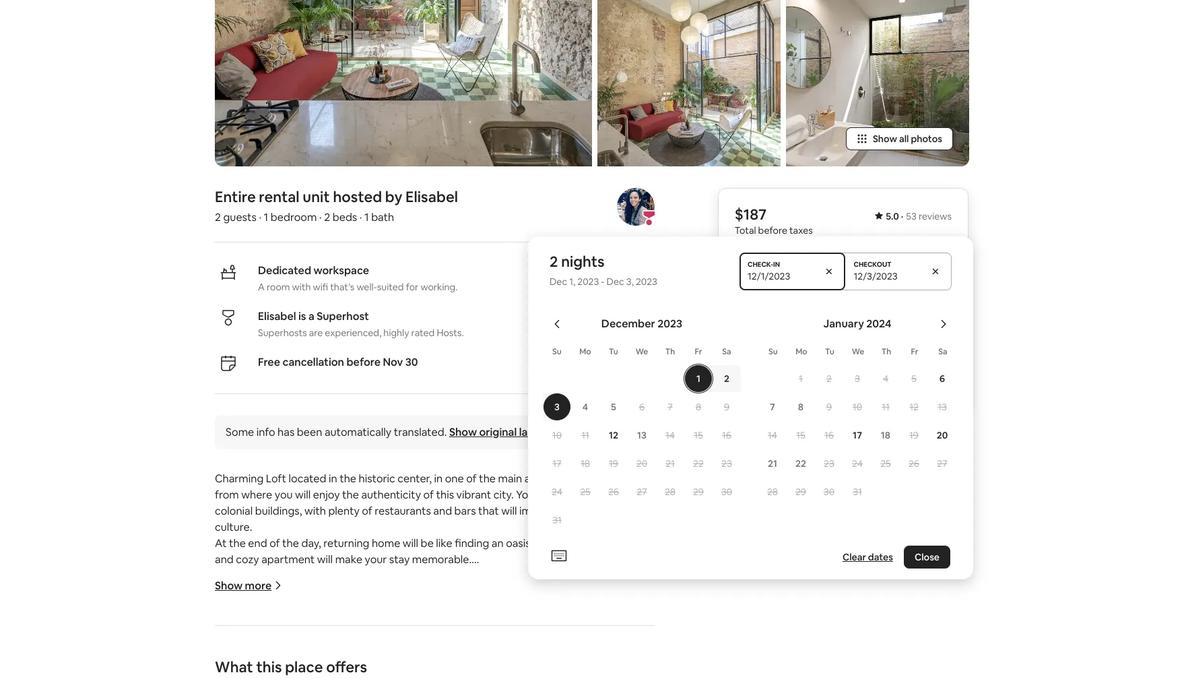 Task type: vqa. For each thing, say whether or not it's contained in the screenshot.


Task type: locate. For each thing, give the bounding box(es) containing it.
in down surrounded
[[586, 504, 594, 518]]

old
[[578, 472, 596, 486]]

1 vertical spatial 11
[[582, 429, 590, 441]]

for right ideal
[[476, 601, 490, 615]]

1 vertical spatial 25
[[580, 486, 591, 498]]

1 23 button from the left
[[713, 450, 741, 477]]

9 button up airbnb
[[713, 393, 741, 420]]

26 right booked.
[[909, 457, 920, 470]]

1 14 from the left
[[666, 429, 675, 441]]

3 for leftmost 3 button
[[555, 401, 560, 413]]

1 horizontal spatial 24
[[853, 457, 863, 470]]

26 button
[[900, 450, 929, 477], [600, 478, 628, 505]]

2 horizontal spatial and
[[457, 633, 476, 648]]

24 right the fully
[[853, 457, 863, 470]]

2 28 button from the left
[[759, 478, 787, 505]]

0 horizontal spatial and
[[215, 552, 234, 567]]

by
[[619, 488, 631, 502]]

its inner courtyard with abundant greenery, it is ideal for having a good cuban coffee in the mornings before going for a walk or to relax at the end of the day.  their spaces have lots of natural light. bedroom with large windows and a balcony where you can observe the day-to-day of a unique city.
[[215, 601, 651, 664]]

0 horizontal spatial 22 button
[[685, 450, 713, 477]]

20 button up by
[[628, 450, 656, 477]]

25 button left by
[[571, 478, 600, 505]]

beds
[[333, 210, 357, 224]]

0 horizontal spatial 8 button
[[685, 393, 713, 420]]

dec right -
[[607, 276, 625, 288]]

12 up the havana
[[609, 429, 619, 441]]

experienced,
[[325, 327, 382, 339]]

rental
[[259, 187, 300, 206]]

17 up elisabel's
[[853, 429, 863, 441]]

11 down the yet
[[882, 401, 890, 413]]

place inside "elisabel's place on airbnb is usually fully booked."
[[873, 443, 900, 457]]

31 button down booked.
[[844, 478, 872, 505]]

29 for 1st 29 "button" from the left
[[693, 486, 704, 498]]

2 30 button from the left
[[815, 478, 844, 505]]

1 vertical spatial 24
[[552, 486, 563, 498]]

show inside show all photos button
[[873, 133, 898, 145]]

6 button
[[929, 365, 957, 392], [628, 393, 656, 420]]

show
[[873, 133, 898, 145], [449, 425, 477, 439], [215, 579, 243, 593]]

in left one
[[434, 472, 443, 486]]

0 horizontal spatial 15
[[694, 429, 703, 441]]

2 29 button from the left
[[787, 478, 815, 505]]

2 2 button from the left
[[815, 365, 844, 392]]

3 up language
[[555, 401, 560, 413]]

1 vertical spatial 4 button
[[571, 393, 600, 420]]

12 button
[[900, 393, 929, 420], [600, 422, 628, 449]]

city. down bedroom
[[348, 650, 368, 664]]

before left nov
[[347, 355, 381, 369]]

from
[[215, 488, 239, 502]]

· left 53
[[902, 210, 904, 222]]

0 horizontal spatial is
[[299, 309, 306, 323]]

will right that
[[502, 504, 517, 518]]

0 horizontal spatial 2023
[[578, 276, 599, 288]]

bath
[[371, 210, 394, 224]]

hosted
[[333, 187, 382, 206]]

be
[[833, 382, 844, 394], [544, 488, 557, 502], [421, 536, 434, 550]]

going
[[319, 617, 347, 631]]

show for show all photos
[[873, 133, 898, 145]]

13 for left 13 button
[[638, 429, 647, 441]]

tu down the december
[[609, 346, 619, 357]]

in up have at the right bottom of the page
[[634, 601, 642, 615]]

tu down january
[[826, 346, 835, 357]]

1
[[264, 210, 268, 224], [365, 210, 369, 224], [697, 373, 701, 385], [799, 373, 803, 385]]

1 vertical spatial 19
[[609, 457, 619, 470]]

28 button
[[656, 478, 685, 505], [759, 478, 787, 505]]

for for ideal
[[476, 601, 490, 615]]

24 button right you'll
[[543, 478, 571, 505]]

0 vertical spatial 19 button
[[900, 422, 929, 449]]

25 for the bottommost 25 "button"
[[580, 486, 591, 498]]

3 down reserve button
[[855, 373, 861, 385]]

13
[[938, 401, 947, 413], [638, 429, 647, 441]]

MM/DD/YYYY text field
[[748, 270, 814, 282]]

show all photos button
[[846, 127, 954, 150]]

24 for the topmost 24 button
[[853, 457, 863, 470]]

1 21 from the left
[[666, 457, 675, 470]]

0 horizontal spatial 16
[[722, 429, 732, 441]]

1 horizontal spatial 16
[[825, 429, 834, 441]]

11 for bottommost 11 button
[[582, 429, 590, 441]]

good
[[536, 601, 562, 615]]

1 vertical spatial is
[[771, 457, 778, 471]]

0 horizontal spatial 29
[[693, 486, 704, 498]]

for
[[406, 281, 419, 293], [476, 601, 490, 615], [349, 617, 364, 631]]

2 th from the left
[[882, 346, 892, 357]]

make
[[335, 552, 363, 567]]

0 vertical spatial show
[[873, 133, 898, 145]]

15
[[694, 429, 703, 441], [797, 429, 806, 441]]

this left tropical
[[588, 536, 606, 550]]

1 vertical spatial 17
[[553, 457, 562, 470]]

2023 right the 3,
[[636, 276, 658, 288]]

1 7 from the left
[[668, 401, 673, 413]]

1 horizontal spatial be
[[544, 488, 557, 502]]

place left on
[[873, 443, 900, 457]]

usually
[[781, 457, 814, 471]]

1 15 from the left
[[694, 429, 703, 441]]

cuban down by
[[620, 504, 652, 518]]

3 · from the left
[[360, 210, 362, 224]]

a
[[309, 309, 315, 323], [528, 601, 533, 615], [366, 617, 372, 631], [478, 633, 484, 648], [304, 650, 310, 664]]

their
[[561, 617, 586, 631]]

0 horizontal spatial 31 button
[[543, 507, 571, 534]]

place down light.
[[285, 658, 323, 677]]

0 vertical spatial for
[[406, 281, 419, 293]]

city. inside its inner courtyard with abundant greenery, it is ideal for having a good cuban coffee in the mornings before going for a walk or to relax at the end of the day.  their spaces have lots of natural light. bedroom with large windows and a balcony where you can observe the day-to-day of a unique city.
[[348, 650, 368, 664]]

1 horizontal spatial 5 button
[[900, 365, 929, 392]]

7 button
[[656, 393, 685, 420], [759, 393, 787, 420]]

31
[[853, 486, 863, 498], [553, 514, 562, 526]]

2023
[[578, 276, 599, 288], [636, 276, 658, 288], [658, 317, 683, 331]]

2 22 from the left
[[796, 457, 807, 470]]

this right day- at left
[[256, 658, 282, 677]]

11 button
[[872, 393, 900, 420], [571, 422, 600, 449]]

is left usually
[[771, 457, 778, 471]]

elisabel is a superhost. learn more about elisabel. image
[[618, 188, 655, 226], [618, 188, 655, 226]]

show for show more
[[215, 579, 243, 593]]

23 left airbnb
[[722, 457, 732, 470]]

relax
[[425, 617, 449, 631]]

before for $187
[[759, 224, 788, 236]]

1 vertical spatial 20 button
[[628, 450, 656, 477]]

0 horizontal spatial city.
[[348, 650, 368, 664]]

· down 'unit'
[[319, 210, 322, 224]]

1 horizontal spatial 31 button
[[844, 478, 872, 505]]

2 vertical spatial show
[[215, 579, 243, 593]]

7 for 1st 7 button from the right
[[770, 401, 776, 413]]

and
[[434, 504, 452, 518], [215, 552, 234, 567], [457, 633, 476, 648]]

28 right by
[[665, 486, 676, 498]]

13 button
[[929, 393, 957, 420], [628, 422, 656, 449]]

stay
[[389, 552, 410, 567]]

loft
[[266, 472, 286, 486]]

Add date text field
[[854, 270, 920, 282]]

19 button right elisabel's
[[900, 422, 929, 449]]

2 16 from the left
[[825, 429, 834, 441]]

1 horizontal spatial 14 button
[[759, 422, 787, 449]]

1 horizontal spatial sa
[[939, 346, 948, 357]]

1 22 from the left
[[694, 457, 704, 470]]

0 vertical spatial 3 button
[[844, 365, 872, 392]]

you down the their
[[561, 633, 579, 648]]

2 1 button from the left
[[787, 365, 815, 392]]

1 9 from the left
[[724, 401, 730, 413]]

offers
[[326, 658, 367, 677]]

1 horizontal spatial 27
[[938, 457, 948, 470]]

17 button up booked.
[[844, 422, 872, 449]]

automatically
[[325, 425, 392, 439]]

a up are
[[309, 309, 315, 323]]

1 horizontal spatial city.
[[494, 488, 514, 502]]

1 horizontal spatial 5
[[912, 373, 917, 385]]

cuban inside its inner courtyard with abundant greenery, it is ideal for having a good cuban coffee in the mornings before going for a walk or to relax at the end of the day.  their spaces have lots of natural light. bedroom with large windows and a balcony where you can observe the day-to-day of a unique city.
[[564, 601, 597, 615]]

11 for right 11 button
[[882, 401, 890, 413]]

20 button right on
[[929, 422, 957, 449]]

2 tu from the left
[[826, 346, 835, 357]]

2 sa from the left
[[939, 346, 948, 357]]

1 1 button from the left
[[685, 365, 713, 392]]

entire
[[215, 187, 256, 206]]

0 horizontal spatial 17
[[553, 457, 562, 470]]

1 vertical spatial city.
[[348, 650, 368, 664]]

2023 right the december
[[658, 317, 683, 331]]

0 vertical spatial 20
[[937, 429, 948, 441]]

2 15 from the left
[[797, 429, 806, 441]]

you down surrounded
[[565, 504, 583, 518]]

be right won't
[[833, 382, 844, 394]]

31 down booked.
[[853, 486, 863, 498]]

2023 inside the calendar application
[[658, 317, 683, 331]]

2 29 from the left
[[796, 486, 807, 498]]

1 horizontal spatial fr
[[912, 346, 919, 357]]

1 horizontal spatial 16 button
[[815, 422, 844, 449]]

cuban
[[620, 504, 652, 518], [564, 601, 597, 615]]

1 horizontal spatial 2 button
[[815, 365, 844, 392]]

where down charming
[[241, 488, 272, 502]]

12
[[910, 401, 919, 413], [609, 429, 619, 441]]

22 left airbnb
[[694, 457, 704, 470]]

22 left the fully
[[796, 457, 807, 470]]

12 button right the yet
[[900, 393, 929, 420]]

original
[[479, 425, 517, 439]]

17
[[853, 429, 863, 441], [553, 457, 562, 470]]

th down december 2023
[[666, 346, 675, 357]]

24 for the leftmost 24 button
[[552, 486, 563, 498]]

is
[[299, 309, 306, 323], [771, 457, 778, 471], [440, 601, 448, 615]]

charged
[[846, 382, 883, 394]]

10 up 'arteries'
[[553, 429, 562, 441]]

for inside dedicated workspace a room with wifi that's well-suited for working.
[[406, 281, 419, 293]]

room
[[267, 281, 290, 293]]

2 16 button from the left
[[815, 422, 844, 449]]

0 horizontal spatial 9
[[724, 401, 730, 413]]

a left good
[[528, 601, 533, 615]]

city.
[[494, 488, 514, 502], [348, 650, 368, 664]]

1 horizontal spatial is
[[440, 601, 448, 615]]

31 button up relaxing
[[543, 507, 571, 534]]

2 fr from the left
[[912, 346, 919, 357]]

9 button
[[713, 393, 741, 420], [815, 393, 844, 420]]

true
[[597, 504, 617, 518]]

1 vertical spatial 26
[[609, 486, 619, 498]]

1 vertical spatial 20
[[637, 457, 648, 470]]

superhosts
[[258, 327, 307, 339]]

0 horizontal spatial 17 button
[[543, 450, 571, 477]]

1 horizontal spatial 11
[[882, 401, 890, 413]]

with up 'going'
[[308, 601, 329, 615]]

3 button down reserve
[[844, 365, 872, 392]]

what
[[215, 658, 253, 677]]

we down december 2023
[[636, 346, 649, 357]]

12 button up the havana
[[600, 422, 628, 449]]

in
[[329, 472, 337, 486], [434, 472, 443, 486], [586, 504, 594, 518], [577, 536, 586, 550], [634, 601, 642, 615]]

21 button left the fully
[[759, 450, 787, 477]]

2 21 from the left
[[768, 457, 778, 470]]

2 7 from the left
[[770, 401, 776, 413]]

before for free
[[347, 355, 381, 369]]

25
[[881, 457, 891, 470], [580, 486, 591, 498]]

2 8 button from the left
[[787, 393, 815, 420]]

12 up on
[[910, 401, 919, 413]]

15 for first 15 button from the right
[[797, 429, 806, 441]]

show left 'original'
[[449, 425, 477, 439]]

30 for 1st 30 button
[[722, 486, 733, 498]]

this down one
[[436, 488, 454, 502]]

1 vertical spatial cuban
[[564, 601, 597, 615]]

a inside elisabel is a superhost superhosts are experienced, highly rated hosts.
[[309, 309, 315, 323]]

where inside its inner courtyard with abundant greenery, it is ideal for having a good cuban coffee in the mornings before going for a walk or to relax at the end of the day.  their spaces have lots of natural light. bedroom with large windows and a balcony where you can observe the day-to-day of a unique city.
[[528, 633, 559, 648]]

25 button left on
[[872, 450, 900, 477]]

some
[[226, 425, 254, 439]]

11 right language
[[582, 429, 590, 441]]

0 horizontal spatial th
[[666, 346, 675, 357]]

city. down main
[[494, 488, 514, 502]]

courtyard
[[257, 601, 306, 615]]

0 horizontal spatial 27
[[637, 486, 647, 498]]

2 vertical spatial and
[[457, 633, 476, 648]]

24 button right the fully
[[844, 450, 872, 477]]

24 up immerse
[[552, 486, 563, 498]]

december 2023
[[602, 317, 683, 331]]

0 vertical spatial and
[[434, 504, 452, 518]]

2 vertical spatial this
[[256, 658, 282, 677]]

1 22 button from the left
[[685, 450, 713, 477]]

1 7 button from the left
[[656, 393, 685, 420]]

20 for the left 20 button
[[637, 457, 648, 470]]

before up light.
[[283, 617, 316, 631]]

18 button left on
[[872, 422, 900, 449]]

o'reilly loft image 3 image
[[598, 0, 781, 166]]

7 for first 7 button from left
[[668, 401, 673, 413]]

th down the 2024
[[882, 346, 892, 357]]

0 vertical spatial 12
[[910, 401, 919, 413]]

of down center,
[[424, 488, 434, 502]]

of down light.
[[291, 650, 302, 664]]

1 vertical spatial show
[[449, 425, 477, 439]]

1 16 from the left
[[722, 429, 732, 441]]

reviews
[[919, 210, 952, 222]]

memorable.
[[412, 552, 472, 567]]

10 down charged
[[853, 401, 863, 413]]

1 vertical spatial 3
[[555, 401, 560, 413]]

2 14 button from the left
[[759, 422, 787, 449]]

clear dates button
[[838, 546, 899, 569]]

16 button up the fully
[[815, 422, 844, 449]]

19 up the havana
[[609, 457, 619, 470]]

1 vertical spatial 27 button
[[628, 478, 656, 505]]

2 horizontal spatial for
[[476, 601, 490, 615]]

0 vertical spatial 31
[[853, 486, 863, 498]]

0 vertical spatial 24
[[853, 457, 863, 470]]

end inside charming loft located in the historic center, in one of the main arteries of old havana from where you will enjoy the authenticity of this vibrant city. you'll be surrounded by colonial buildings, with plenty of restaurants and bars that will immerse you in true cuban culture. at the end of the day, returning home will be like finding an oasis, relaxing in this tropical and cozy apartment will make your stay memorable.
[[248, 536, 267, 550]]

will
[[295, 488, 311, 502], [502, 504, 517, 518], [403, 536, 419, 550], [317, 552, 333, 567]]

27 right on
[[938, 457, 948, 470]]

clear dates
[[843, 551, 894, 563]]

24
[[853, 457, 863, 470], [552, 486, 563, 498]]

2 28 from the left
[[768, 486, 778, 498]]

1 horizontal spatial 13
[[938, 401, 947, 413]]

1 23 from the left
[[722, 457, 732, 470]]

1 vertical spatial 13
[[638, 429, 647, 441]]

for down abundant
[[349, 617, 364, 631]]

0 horizontal spatial 1 button
[[685, 365, 713, 392]]

light.
[[285, 633, 309, 648]]

more
[[245, 579, 272, 593]]

1 vertical spatial where
[[528, 633, 559, 648]]

1 horizontal spatial 8
[[799, 401, 804, 413]]

will down day,
[[317, 552, 333, 567]]

26 button right old on the bottom of page
[[600, 478, 628, 505]]

9
[[724, 401, 730, 413], [827, 401, 832, 413]]

dedicated workspace a room with wifi that's well-suited for working.
[[258, 263, 458, 293]]

16 for first 16 button from right
[[825, 429, 834, 441]]

21 button
[[656, 450, 685, 477], [759, 450, 787, 477]]

free
[[258, 355, 280, 369]]

3 button
[[844, 365, 872, 392], [543, 393, 571, 420]]

0 horizontal spatial 25
[[580, 486, 591, 498]]

9 for first the 9 button
[[724, 401, 730, 413]]

3
[[855, 373, 861, 385], [555, 401, 560, 413]]

0 horizontal spatial 7 button
[[656, 393, 685, 420]]

1 horizontal spatial 9
[[827, 401, 832, 413]]

0 horizontal spatial 2 button
[[713, 365, 741, 392]]

0 horizontal spatial 23
[[722, 457, 732, 470]]

bedroom
[[312, 633, 358, 648]]

28 down airbnb
[[768, 486, 778, 498]]

that's
[[330, 281, 355, 293]]

1 14 button from the left
[[656, 422, 685, 449]]

1 horizontal spatial 26
[[909, 457, 920, 470]]

0 vertical spatial 27 button
[[929, 450, 957, 477]]

1 vertical spatial and
[[215, 552, 234, 567]]

0 vertical spatial 13
[[938, 401, 947, 413]]

is right it
[[440, 601, 448, 615]]

1 vertical spatial for
[[476, 601, 490, 615]]

calendar application
[[528, 302, 1185, 546]]

1 horizontal spatial 21 button
[[759, 450, 787, 477]]

is right elisabel
[[299, 309, 306, 323]]

2 23 button from the left
[[815, 450, 844, 477]]

with down walk
[[360, 633, 382, 648]]

won't
[[807, 382, 831, 394]]

with down enjoy
[[305, 504, 326, 518]]

27 button right true
[[628, 478, 656, 505]]

highly
[[384, 327, 409, 339]]

for right the suited
[[406, 281, 419, 293]]

2023 left -
[[578, 276, 599, 288]]

2 9 from the left
[[827, 401, 832, 413]]

2 8 from the left
[[799, 401, 804, 413]]

10 button up 'arteries'
[[543, 422, 571, 449]]

1 · from the left
[[259, 210, 262, 224]]

bars
[[455, 504, 476, 518]]

coffee
[[599, 601, 632, 615]]

is inside its inner courtyard with abundant greenery, it is ideal for having a good cuban coffee in the mornings before going for a walk or to relax at the end of the day.  their spaces have lots of natural light. bedroom with large windows and a balcony where you can observe the day-to-day of a unique city.
[[440, 601, 448, 615]]

1 tu from the left
[[609, 346, 619, 357]]

1 horizontal spatial 7
[[770, 401, 776, 413]]

1 15 button from the left
[[685, 422, 713, 449]]

19 up on
[[910, 429, 919, 441]]

17 up 'arteries'
[[553, 457, 562, 470]]

11
[[882, 401, 890, 413], [582, 429, 590, 441]]

27 button right on
[[929, 450, 957, 477]]

0 vertical spatial 6
[[940, 373, 946, 385]]

19 button
[[900, 422, 929, 449], [600, 450, 628, 477]]

1 29 from the left
[[693, 486, 704, 498]]

we down january 2024
[[852, 346, 865, 357]]

sa
[[723, 346, 732, 357], [939, 346, 948, 357]]

4
[[883, 373, 889, 385], [583, 401, 588, 413]]

be left like
[[421, 536, 434, 550]]

2
[[215, 210, 221, 224], [324, 210, 330, 224], [550, 252, 558, 271], [724, 373, 730, 385], [827, 373, 832, 385]]

0 horizontal spatial su
[[553, 346, 562, 357]]

26 button right booked.
[[900, 450, 929, 477]]

2 9 button from the left
[[815, 393, 844, 420]]

2 vertical spatial before
[[283, 617, 316, 631]]

1 dec from the left
[[550, 276, 568, 288]]

27 right by
[[637, 486, 647, 498]]

4 · from the left
[[902, 210, 904, 222]]

18 down the yet
[[881, 429, 891, 441]]

1 vertical spatial 18 button
[[571, 450, 600, 477]]

2 22 button from the left
[[787, 450, 815, 477]]

0 vertical spatial 10
[[853, 401, 863, 413]]

0 vertical spatial 11 button
[[872, 393, 900, 420]]

1 8 from the left
[[696, 401, 702, 413]]

28 button right by
[[656, 478, 685, 505]]

with left wifi at the top
[[292, 281, 311, 293]]

main
[[498, 472, 522, 486]]

15 button
[[685, 422, 713, 449], [787, 422, 815, 449]]

18 button up surrounded
[[571, 450, 600, 477]]

22 button left airbnb
[[685, 450, 713, 477]]

before inside $187 total before taxes
[[759, 224, 788, 236]]



Task type: describe. For each thing, give the bounding box(es) containing it.
center,
[[398, 472, 432, 486]]

city. inside charming loft located in the historic center, in one of the main arteries of old havana from where you will enjoy the authenticity of this vibrant city. you'll be surrounded by colonial buildings, with plenty of restaurants and bars that will immerse you in true cuban culture. at the end of the day, returning home will be like finding an oasis, relaxing in this tropical and cozy apartment will make your stay memorable.
[[494, 488, 514, 502]]

2 su from the left
[[769, 346, 778, 357]]

5.0
[[886, 210, 900, 222]]

wifi
[[313, 281, 328, 293]]

surrounded
[[559, 488, 616, 502]]

large
[[384, 633, 409, 648]]

0 horizontal spatial 12
[[609, 429, 619, 441]]

2 horizontal spatial this
[[588, 536, 606, 550]]

o'reilly loft image 1 image
[[215, 0, 592, 166]]

1 horizontal spatial 12
[[910, 401, 919, 413]]

charming loft located in the historic center, in one of the main arteries of old havana from where you will enjoy the authenticity of this vibrant city. you'll be surrounded by colonial buildings, with plenty of restaurants and bars that will immerse you in true cuban culture. at the end of the day, returning home will be like finding an oasis, relaxing in this tropical and cozy apartment will make your stay memorable.
[[215, 472, 655, 567]]

25 for the top 25 "button"
[[881, 457, 891, 470]]

o'reilly loft image 5 image
[[786, 0, 970, 166]]

dedicated
[[258, 263, 311, 278]]

is inside "elisabel's place on airbnb is usually fully booked."
[[771, 457, 778, 471]]

unit
[[303, 187, 330, 206]]

1 fr from the left
[[695, 346, 703, 357]]

january 2024
[[824, 317, 892, 331]]

31 for bottom "31" button
[[553, 514, 562, 526]]

1 horizontal spatial 13 button
[[929, 393, 957, 420]]

2 7 button from the left
[[759, 393, 787, 420]]

natural
[[248, 633, 283, 648]]

22 for second 22 button from right
[[694, 457, 704, 470]]

4 for the leftmost 4 button
[[583, 401, 588, 413]]

0 horizontal spatial 24 button
[[543, 478, 571, 505]]

0 horizontal spatial 19
[[609, 457, 619, 470]]

day
[[271, 650, 289, 664]]

a left walk
[[366, 617, 372, 631]]

0 horizontal spatial 5
[[611, 401, 617, 413]]

tropical
[[608, 536, 646, 550]]

arteries
[[525, 472, 563, 486]]

working.
[[421, 281, 458, 293]]

elisabel's place on airbnb is usually fully booked.
[[735, 443, 915, 471]]

0 horizontal spatial 20 button
[[628, 450, 656, 477]]

of up the apartment
[[270, 536, 280, 550]]

show more
[[215, 579, 272, 593]]

2024
[[867, 317, 892, 331]]

superhost
[[317, 309, 369, 323]]

2 dec from the left
[[607, 276, 625, 288]]

will down located
[[295, 488, 311, 502]]

ideal
[[450, 601, 473, 615]]

0 vertical spatial 12 button
[[900, 393, 929, 420]]

a left balcony
[[478, 633, 484, 648]]

1 mo from the left
[[580, 346, 592, 357]]

of right lots
[[235, 633, 246, 648]]

dates
[[869, 551, 894, 563]]

1 horizontal spatial 3 button
[[844, 365, 872, 392]]

plenty
[[328, 504, 360, 518]]

hosts.
[[437, 327, 464, 339]]

of right plenty
[[362, 504, 373, 518]]

apartment
[[262, 552, 315, 567]]

1 28 from the left
[[665, 486, 676, 498]]

12/1/2023
[[743, 270, 786, 282]]

0 vertical spatial 25 button
[[872, 450, 900, 477]]

at
[[215, 536, 227, 550]]

0 vertical spatial 18 button
[[872, 422, 900, 449]]

what this place offers
[[215, 658, 367, 677]]

16 for 1st 16 button from left
[[722, 429, 732, 441]]

or
[[399, 617, 410, 631]]

finding
[[455, 536, 489, 550]]

december
[[602, 317, 656, 331]]

havana
[[598, 472, 635, 486]]

a down light.
[[304, 650, 310, 664]]

fully
[[816, 457, 837, 471]]

nov
[[383, 355, 403, 369]]

1 29 button from the left
[[685, 478, 713, 505]]

0 vertical spatial 17 button
[[844, 422, 872, 449]]

1 vertical spatial 25 button
[[571, 478, 600, 505]]

like
[[436, 536, 453, 550]]

3,
[[627, 276, 634, 288]]

0 vertical spatial 17
[[853, 429, 863, 441]]

been
[[297, 425, 322, 439]]

0 vertical spatial 26 button
[[900, 450, 929, 477]]

unique
[[312, 650, 346, 664]]

30 for 1st 30 button from the right
[[824, 486, 835, 498]]

with inside dedicated workspace a room with wifi that's well-suited for working.
[[292, 281, 311, 293]]

1 9 button from the left
[[713, 393, 741, 420]]

1 horizontal spatial 11 button
[[872, 393, 900, 420]]

in right relaxing
[[577, 536, 586, 550]]

0 vertical spatial 5 button
[[900, 365, 929, 392]]

with inside charming loft located in the historic center, in one of the main arteries of old havana from where you will enjoy the authenticity of this vibrant city. you'll be surrounded by colonial buildings, with plenty of restaurants and bars that will immerse you in true cuban culture. at the end of the day, returning home will be like finding an oasis, relaxing in this tropical and cozy apartment will make your stay memorable.
[[305, 504, 326, 518]]

1 horizontal spatial 10 button
[[844, 393, 872, 420]]

1 horizontal spatial 2023
[[636, 276, 658, 288]]

2 horizontal spatial be
[[833, 382, 844, 394]]

end inside its inner courtyard with abundant greenery, it is ideal for having a good cuban coffee in the mornings before going for a walk or to relax at the end of the day.  their spaces have lots of natural light. bedroom with large windows and a balcony where you can observe the day-to-day of a unique city.
[[483, 617, 502, 631]]

and inside its inner courtyard with abundant greenery, it is ideal for having a good cuban coffee in the mornings before going for a walk or to relax at the end of the day.  their spaces have lots of natural light. bedroom with large windows and a balcony where you can observe the day-to-day of a unique city.
[[457, 633, 476, 648]]

will up stay
[[403, 536, 419, 550]]

for for suited
[[406, 281, 419, 293]]

photos
[[911, 133, 943, 145]]

4 for the rightmost 4 button
[[883, 373, 889, 385]]

cuban inside charming loft located in the historic center, in one of the main arteries of old havana from where you will enjoy the authenticity of this vibrant city. you'll be surrounded by colonial buildings, with plenty of restaurants and bars that will immerse you in true cuban culture. at the end of the day, returning home will be like finding an oasis, relaxing in this tropical and cozy apartment will make your stay memorable.
[[620, 504, 652, 518]]

1 vertical spatial place
[[285, 658, 323, 677]]

0 vertical spatial 26
[[909, 457, 920, 470]]

cancellation
[[283, 355, 344, 369]]

1 21 button from the left
[[656, 450, 685, 477]]

guests
[[223, 210, 257, 224]]

in inside its inner courtyard with abundant greenery, it is ideal for having a good cuban coffee in the mornings before going for a walk or to relax at the end of the day.  their spaces have lots of natural light. bedroom with large windows and a balcony where you can observe the day-to-day of a unique city.
[[634, 601, 642, 615]]

0 vertical spatial 27
[[938, 457, 948, 470]]

1 horizontal spatial and
[[434, 504, 452, 518]]

entire rental unit hosted by elisabel 2 guests · 1 bedroom · 2 beds · 1 bath
[[215, 187, 458, 224]]

0 vertical spatial 5
[[912, 373, 917, 385]]

1 we from the left
[[636, 346, 649, 357]]

airbnb
[[735, 457, 769, 471]]

2 14 from the left
[[768, 429, 778, 441]]

13 for the rightmost 13 button
[[938, 401, 947, 413]]

0 vertical spatial 6 button
[[929, 365, 957, 392]]

1 vertical spatial 18
[[581, 457, 590, 470]]

0 horizontal spatial 4 button
[[571, 393, 600, 420]]

2 inside 2 nights dec 1, 2023 - dec 3, 2023
[[550, 252, 558, 271]]

total
[[735, 224, 757, 236]]

0 horizontal spatial 30
[[406, 355, 418, 369]]

31 for topmost "31" button
[[853, 486, 863, 498]]

free cancellation before nov 30
[[258, 355, 418, 369]]

0 horizontal spatial 13 button
[[628, 422, 656, 449]]

0 vertical spatial you
[[275, 488, 293, 502]]

0 horizontal spatial be
[[421, 536, 434, 550]]

elisabel is a superhost superhosts are experienced, highly rated hosts.
[[258, 309, 464, 339]]

29 for first 29 "button" from the right
[[796, 486, 807, 498]]

0 vertical spatial 31 button
[[844, 478, 872, 505]]

1 horizontal spatial show
[[449, 425, 477, 439]]

1 horizontal spatial 18
[[881, 429, 891, 441]]

have
[[625, 617, 649, 631]]

1 vertical spatial 31 button
[[543, 507, 571, 534]]

of up vibrant
[[466, 472, 477, 486]]

1 vertical spatial 10 button
[[543, 422, 571, 449]]

1 vertical spatial 6
[[639, 401, 645, 413]]

of left old on the bottom of page
[[565, 472, 576, 486]]

colonial
[[215, 504, 253, 518]]

january
[[824, 317, 865, 331]]

info
[[257, 425, 275, 439]]

a
[[258, 281, 265, 293]]

elisabel
[[258, 309, 296, 323]]

some info has been automatically translated. show original language
[[226, 425, 566, 439]]

before inside its inner courtyard with abundant greenery, it is ideal for having a good cuban coffee in the mornings before going for a walk or to relax at the end of the day.  their spaces have lots of natural light. bedroom with large windows and a balcony where you can observe the day-to-day of a unique city.
[[283, 617, 316, 631]]

2 23 from the left
[[824, 457, 835, 470]]

2 mo from the left
[[796, 346, 808, 357]]

1 28 button from the left
[[656, 478, 685, 505]]

2 · from the left
[[319, 210, 322, 224]]

20 for topmost 20 button
[[937, 429, 948, 441]]

1 th from the left
[[666, 346, 675, 357]]

22 for first 22 button from the right
[[796, 457, 807, 470]]

you inside its inner courtyard with abundant greenery, it is ideal for having a good cuban coffee in the mornings before going for a walk or to relax at the end of the day.  their spaces have lots of natural light. bedroom with large windows and a balcony where you can observe the day-to-day of a unique city.
[[561, 633, 579, 648]]

3 for the right 3 button
[[855, 373, 861, 385]]

1 vertical spatial 5 button
[[600, 393, 628, 420]]

to
[[412, 617, 423, 631]]

2 we from the left
[[852, 346, 865, 357]]

0 vertical spatial 20 button
[[929, 422, 957, 449]]

0 horizontal spatial 12 button
[[600, 422, 628, 449]]

1 vertical spatial be
[[544, 488, 557, 502]]

$187
[[735, 205, 767, 224]]

cozy
[[236, 552, 259, 567]]

authenticity
[[361, 488, 421, 502]]

0 horizontal spatial for
[[349, 617, 364, 631]]

1 vertical spatial you
[[565, 504, 583, 518]]

0 horizontal spatial 6 button
[[628, 393, 656, 420]]

2 21 button from the left
[[759, 450, 787, 477]]

yet
[[885, 382, 899, 394]]

1 vertical spatial 19 button
[[600, 450, 628, 477]]

greenery,
[[382, 601, 429, 615]]

5.0 · 53 reviews
[[886, 210, 952, 222]]

8 for second 8 button
[[799, 401, 804, 413]]

1 horizontal spatial 4 button
[[872, 365, 900, 392]]

relaxing
[[536, 536, 575, 550]]

day,
[[302, 536, 321, 550]]

inner
[[229, 601, 254, 615]]

2 nights dec 1, 2023 - dec 3, 2023
[[550, 252, 658, 288]]

is inside elisabel is a superhost superhosts are experienced, highly rated hosts.
[[299, 309, 306, 323]]

0 horizontal spatial 10
[[553, 429, 562, 441]]

its
[[215, 601, 227, 615]]

1 8 button from the left
[[685, 393, 713, 420]]

2 15 button from the left
[[787, 422, 815, 449]]

0 horizontal spatial 26
[[609, 486, 619, 498]]

1 vertical spatial 17 button
[[543, 450, 571, 477]]

located
[[289, 472, 327, 486]]

1 16 button from the left
[[713, 422, 741, 449]]

1 vertical spatial 26 button
[[600, 478, 628, 505]]

booked.
[[839, 457, 880, 471]]

1 su from the left
[[553, 346, 562, 357]]

show more button
[[215, 579, 283, 593]]

0 horizontal spatial 3 button
[[543, 393, 571, 420]]

close button
[[904, 546, 951, 569]]

your
[[365, 552, 387, 567]]

1 horizontal spatial this
[[436, 488, 454, 502]]

8 for first 8 button from left
[[696, 401, 702, 413]]

you
[[789, 382, 805, 394]]

9 for 1st the 9 button from right
[[827, 401, 832, 413]]

immerse
[[520, 504, 563, 518]]

1 horizontal spatial 19 button
[[900, 422, 929, 449]]

well-
[[357, 281, 377, 293]]

15 for 1st 15 button from left
[[694, 429, 703, 441]]

1 2 button from the left
[[713, 365, 741, 392]]

1,
[[570, 276, 576, 288]]

0 vertical spatial 24 button
[[844, 450, 872, 477]]

0 horizontal spatial this
[[256, 658, 282, 677]]

show original language button
[[449, 425, 566, 439]]

spaces
[[588, 617, 623, 631]]

in up enjoy
[[329, 472, 337, 486]]

windows
[[411, 633, 455, 648]]

on
[[903, 443, 915, 457]]

of down 'having'
[[504, 617, 515, 631]]

historic
[[359, 472, 395, 486]]

where inside charming loft located in the historic center, in one of the main arteries of old havana from where you will enjoy the authenticity of this vibrant city. you'll be surrounded by colonial buildings, with plenty of restaurants and bars that will immerse you in true cuban culture. at the end of the day, returning home will be like finding an oasis, relaxing in this tropical and cozy apartment will make your stay memorable.
[[241, 488, 272, 502]]

lots
[[215, 633, 233, 648]]

1 horizontal spatial 19
[[910, 429, 919, 441]]

-
[[601, 276, 605, 288]]

1 vertical spatial 11 button
[[571, 422, 600, 449]]

day-
[[234, 650, 256, 664]]

mornings
[[234, 617, 281, 631]]

1 30 button from the left
[[713, 478, 741, 505]]

53
[[907, 210, 917, 222]]

restaurants
[[375, 504, 431, 518]]

home
[[372, 536, 401, 550]]

1 sa from the left
[[723, 346, 732, 357]]



